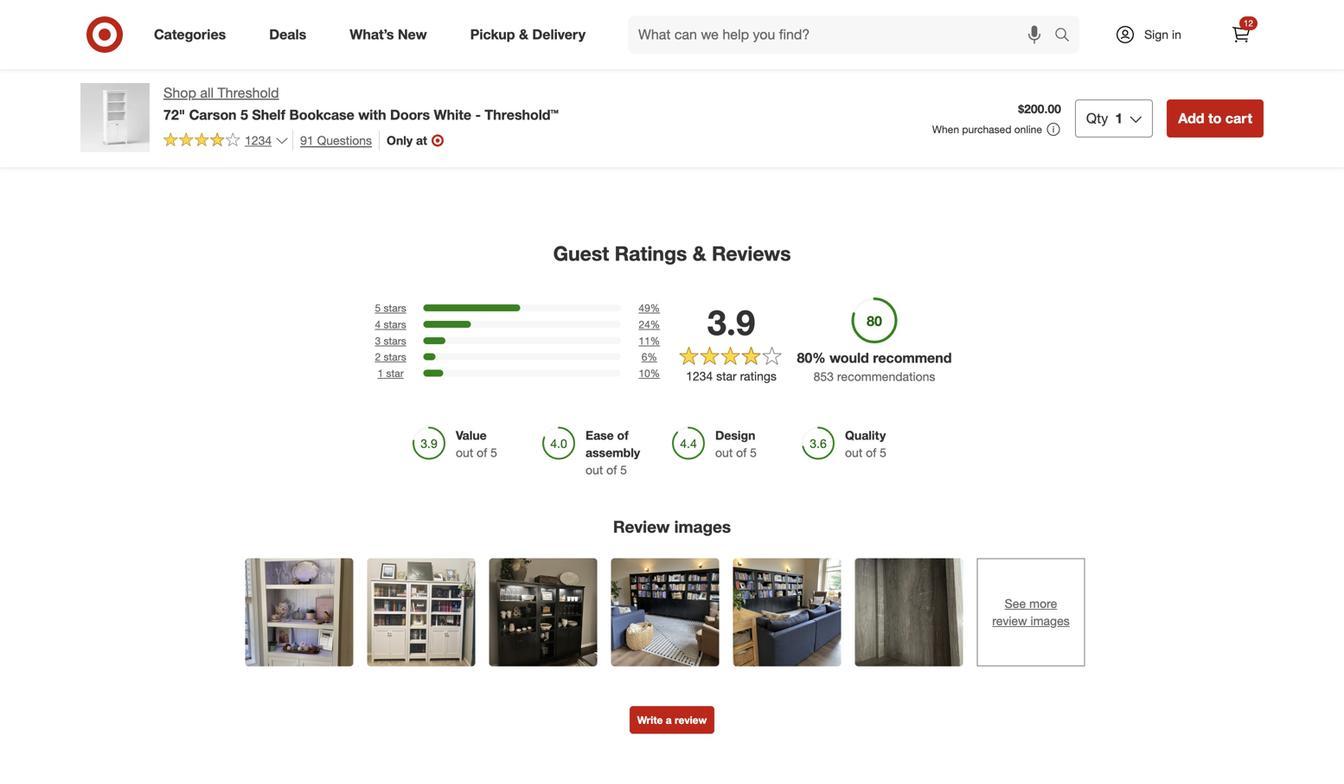 Task type: locate. For each thing, give the bounding box(es) containing it.
sale for aobabo 35" locking 2 drawer metal office storage organization filing cabinet with adjustable file hanging bar and 2 keys, white image
[[325, 62, 346, 75]]

% down 6 % in the left top of the page
[[651, 367, 660, 380]]

what's new link
[[335, 16, 449, 54]]

1 vertical spatial 1
[[378, 367, 383, 380]]

out for quality out of 5
[[845, 445, 863, 460]]

sale down pickup & delivery
[[502, 62, 522, 75]]

- inside shop all threshold 72" carson 5 shelf bookcase with doors white - threshold™
[[475, 106, 481, 123]]

out down assembly
[[586, 463, 603, 478]]

- right crib
[[704, 77, 709, 92]]

of inside the design out of 5
[[737, 445, 747, 460]]

% up 6 % in the left top of the page
[[651, 334, 660, 347]]

sponsored left to
[[1150, 105, 1201, 118]]

91 questions
[[300, 133, 372, 148]]

doors
[[390, 106, 430, 123]]

1 horizontal spatial bookcase
[[620, 77, 674, 92]]

assembly
[[586, 445, 640, 460]]

10 %
[[639, 367, 660, 380]]

sale down 12 link in the right top of the page
[[1208, 62, 1228, 75]]

0 horizontal spatial bookcase
[[289, 106, 355, 123]]

review inside see more review images
[[993, 613, 1028, 628]]

what's new
[[350, 26, 427, 43]]

review down see at the right of the page
[[993, 613, 1028, 628]]

of for design out of 5
[[737, 445, 747, 460]]

$319.99
[[815, 62, 852, 75]]

0 vertical spatial images
[[675, 517, 731, 537]]

1 horizontal spatial gray
[[1036, 77, 1062, 92]]

2 sale from the left
[[325, 62, 346, 75]]

sale inside the $189.99 reg $319.99 sale
[[855, 62, 875, 75]]

5 stars
[[375, 302, 406, 315]]

panel
[[712, 77, 742, 92]]

1 vertical spatial 1234
[[686, 369, 713, 384]]

$239.99
[[109, 62, 146, 75], [1168, 62, 1205, 75]]

of down design
[[737, 445, 747, 460]]

of for quality out of 5
[[866, 445, 877, 460]]

1 $309.99 from the left
[[285, 62, 322, 75]]

0 vertical spatial &
[[519, 26, 529, 43]]

5
[[241, 106, 248, 123], [375, 302, 381, 315], [491, 445, 498, 460], [750, 445, 757, 460], [880, 445, 887, 460], [621, 463, 627, 478]]

1 vertical spatial bookcase
[[289, 106, 355, 123]]

1 vertical spatial images
[[1031, 613, 1070, 628]]

1 horizontal spatial star
[[717, 369, 737, 384]]

questions
[[317, 133, 372, 148]]

reg up threshold
[[267, 62, 283, 75]]

of inside quality out of 5
[[866, 445, 877, 460]]

of down quality
[[866, 445, 877, 460]]

0 horizontal spatial reg $309.99 sale
[[267, 62, 346, 75]]

5 reg from the left
[[1150, 62, 1165, 75]]

stars up 4 stars
[[384, 302, 406, 315]]

0 horizontal spatial $239.99
[[109, 62, 146, 75]]

stars down 3 stars
[[384, 351, 406, 364]]

gray down $137.99
[[620, 92, 646, 107]]

reg $239.99 sale
[[1150, 62, 1228, 75]]

4 reg from the left
[[797, 62, 812, 75]]

2 $309.99 from the left
[[462, 62, 499, 75]]

0 horizontal spatial gray
[[620, 92, 646, 107]]

sorelle for $164.99
[[974, 62, 1011, 77]]

$239.99 down in
[[1168, 62, 1205, 75]]

stars up '2 stars'
[[384, 334, 406, 347]]

0 vertical spatial -
[[704, 77, 709, 92]]

1
[[1116, 110, 1123, 127], [378, 367, 383, 380]]

sponsored right doors
[[444, 105, 495, 118]]

of
[[617, 428, 629, 443], [477, 445, 487, 460], [737, 445, 747, 460], [866, 445, 877, 460], [607, 463, 617, 478]]

1 right the qty
[[1116, 110, 1123, 127]]

see
[[1005, 596, 1027, 611]]

% inside '80 % would recommend 853 recommendations'
[[813, 350, 826, 367]]

$239.99 up image of 72" carson 5 shelf bookcase with doors white - threshold™ at the top of page
[[109, 62, 146, 75]]

out for value out of 5
[[456, 445, 474, 460]]

recommend
[[873, 350, 952, 367]]

categories
[[154, 26, 226, 43]]

crib
[[678, 77, 701, 92]]

- right white
[[475, 106, 481, 123]]

1 reg from the left
[[91, 62, 106, 75]]

1 down 2 at the top left
[[378, 367, 383, 380]]

& right "ratings"
[[693, 242, 707, 266]]

2 sorelle from the left
[[974, 62, 1011, 77]]

gray up $200.00
[[1036, 77, 1062, 92]]

guest review image 4 of 12, zoom in image
[[611, 558, 720, 667]]

$309.99 down pickup
[[462, 62, 499, 75]]

6 %
[[642, 351, 658, 364]]

only
[[387, 133, 413, 148]]

reg up white
[[444, 62, 459, 75]]

review
[[993, 613, 1028, 628], [675, 714, 707, 727]]

stars for 4 stars
[[384, 318, 406, 331]]

1 horizontal spatial reg $309.99 sale
[[444, 62, 522, 75]]

0 horizontal spatial -
[[475, 106, 481, 123]]

sorelle left sweet
[[620, 62, 658, 77]]

out inside quality out of 5
[[845, 445, 863, 460]]

add
[[1179, 110, 1205, 127]]

0 horizontal spatial $309.99
[[285, 62, 322, 75]]

80
[[797, 350, 813, 367]]

carson
[[189, 106, 237, 123]]

out for design out of 5
[[716, 445, 733, 460]]

1 vertical spatial &
[[693, 242, 707, 266]]

% for 24
[[651, 318, 660, 331]]

0 vertical spatial 1234
[[245, 133, 272, 148]]

1 horizontal spatial sorelle
[[974, 62, 1011, 77]]

% for 6
[[648, 351, 658, 364]]

0 horizontal spatial 1
[[378, 367, 383, 380]]

sorelle sweet home bookcase crib - panel gray image
[[620, 0, 762, 36]]

1 vertical spatial -
[[475, 106, 481, 123]]

sponsored up 91
[[267, 105, 319, 118]]

5 inside quality out of 5
[[880, 445, 887, 460]]

reg for aobabo 35" locking 2 drawer metal office storage organization filing cabinet with adjustable file hanging bar and 2 keys, white image
[[267, 62, 283, 75]]

2 reg $309.99 sale from the left
[[444, 62, 522, 75]]

sale for costway corner computer desk triangle study desk w/ hutch & keyboard tray white image
[[502, 62, 522, 75]]

sorelle for $137.99
[[620, 62, 658, 77]]

reg down sign in link
[[1150, 62, 1165, 75]]

3 stars from the top
[[384, 334, 406, 347]]

images right review
[[675, 517, 731, 537]]

sale right "$319.99"
[[855, 62, 875, 75]]

$309.99 down deals link
[[285, 62, 322, 75]]

1 horizontal spatial -
[[704, 77, 709, 92]]

4 stars from the top
[[384, 351, 406, 364]]

0 horizontal spatial review
[[675, 714, 707, 727]]

gray inside $137.99 sorelle sweet home bookcase crib - panel gray
[[620, 92, 646, 107]]

ratings
[[740, 369, 777, 384]]

guest
[[553, 242, 609, 266]]

reg up image of 72" carson 5 shelf bookcase with doors white - threshold™ at the top of page
[[91, 62, 106, 75]]

5 sale from the left
[[1208, 62, 1228, 75]]

1 horizontal spatial &
[[693, 242, 707, 266]]

computer desk laptop pc writing table makeup vanity table w/drawer and wood legs image
[[91, 0, 233, 36]]

$189.99
[[797, 47, 840, 62]]

1 horizontal spatial review
[[993, 613, 1028, 628]]

out down value
[[456, 445, 474, 460]]

star down '2 stars'
[[386, 367, 404, 380]]

3 sale from the left
[[502, 62, 522, 75]]

What can we help you find? suggestions appear below search field
[[628, 16, 1059, 54]]

sponsored down $119.99 reg $239.99 sale
[[91, 105, 142, 118]]

images down more
[[1031, 613, 1070, 628]]

reg $309.99 sale down pickup
[[444, 62, 522, 75]]

add to cart
[[1179, 110, 1253, 127]]

5 inside shop all threshold 72" carson 5 shelf bookcase with doors white - threshold™
[[241, 106, 248, 123]]

quality out of 5
[[845, 428, 887, 460]]

1 star
[[378, 367, 404, 380]]

pickup & delivery
[[470, 26, 586, 43]]

1 vertical spatial review
[[675, 714, 707, 727]]

out down quality
[[845, 445, 863, 460]]

sponsored
[[974, 92, 1025, 105], [91, 105, 142, 118], [267, 105, 319, 118], [444, 105, 495, 118], [1150, 105, 1201, 118]]

sponsored for $239.99
[[1150, 105, 1201, 118]]

0 vertical spatial bookcase
[[620, 77, 674, 92]]

sorelle inside $164.99 sorelle creative playstation gray sponsored
[[974, 62, 1011, 77]]

%
[[651, 302, 660, 315], [651, 318, 660, 331], [651, 334, 660, 347], [813, 350, 826, 367], [648, 351, 658, 364], [651, 367, 660, 380]]

bookcase down $137.99
[[620, 77, 674, 92]]

out inside value out of 5
[[456, 445, 474, 460]]

1 sale from the left
[[149, 62, 169, 75]]

1 horizontal spatial 1234
[[686, 369, 713, 384]]

stars up 3 stars
[[384, 318, 406, 331]]

0 horizontal spatial &
[[519, 26, 529, 43]]

2 stars from the top
[[384, 318, 406, 331]]

pickup & delivery link
[[456, 16, 608, 54]]

% down 11 %
[[648, 351, 658, 364]]

sign in
[[1145, 27, 1182, 42]]

purchased
[[963, 123, 1012, 136]]

sale up shop all threshold 72" carson 5 shelf bookcase with doors white - threshold™
[[325, 62, 346, 75]]

2 reg from the left
[[267, 62, 283, 75]]

1 stars from the top
[[384, 302, 406, 315]]

1234 right 10 % in the top of the page
[[686, 369, 713, 384]]

pickup
[[470, 26, 515, 43]]

stars
[[384, 302, 406, 315], [384, 318, 406, 331], [384, 334, 406, 347], [384, 351, 406, 364]]

0 horizontal spatial 1234
[[245, 133, 272, 148]]

of inside value out of 5
[[477, 445, 487, 460]]

0 vertical spatial 1
[[1116, 110, 1123, 127]]

reg $309.99 sale down deals link
[[267, 62, 346, 75]]

guest ratings & reviews
[[553, 242, 791, 266]]

2 stars
[[375, 351, 406, 364]]

1 sorelle from the left
[[620, 62, 658, 77]]

playstation
[[974, 77, 1033, 92]]

search button
[[1047, 16, 1089, 57]]

review right a in the left of the page
[[675, 714, 707, 727]]

gray
[[1036, 77, 1062, 92], [620, 92, 646, 107]]

$119.99 reg $239.99 sale
[[91, 47, 169, 75]]

sorelle
[[620, 62, 658, 77], [974, 62, 1011, 77]]

-
[[704, 77, 709, 92], [475, 106, 481, 123]]

% up 24 %
[[651, 302, 660, 315]]

deals link
[[255, 16, 328, 54]]

star left 'ratings'
[[717, 369, 737, 384]]

1 reg $309.99 sale from the left
[[267, 62, 346, 75]]

out inside the design out of 5
[[716, 445, 733, 460]]

all
[[200, 84, 214, 101]]

reg
[[91, 62, 106, 75], [267, 62, 283, 75], [444, 62, 459, 75], [797, 62, 812, 75], [1150, 62, 1165, 75]]

1 $239.99 from the left
[[109, 62, 146, 75]]

% up 853
[[813, 350, 826, 367]]

1234 for 1234
[[245, 133, 272, 148]]

shop
[[164, 84, 196, 101]]

reg $309.99 sale
[[267, 62, 346, 75], [444, 62, 522, 75]]

review
[[613, 517, 670, 537]]

review images
[[613, 517, 731, 537]]

reg for costway computer desk home office workstation study laptop table w/keyboard tray drawer image
[[1150, 62, 1165, 75]]

4 sale from the left
[[855, 62, 875, 75]]

1 horizontal spatial $239.99
[[1168, 62, 1205, 75]]

1234
[[245, 133, 272, 148], [686, 369, 713, 384]]

sale up shop
[[149, 62, 169, 75]]

12
[[1244, 18, 1254, 29]]

49 %
[[639, 302, 660, 315]]

0 vertical spatial review
[[993, 613, 1028, 628]]

% down 49 %
[[651, 318, 660, 331]]

5 inside the design out of 5
[[750, 445, 757, 460]]

deals
[[269, 26, 307, 43]]

out
[[456, 445, 474, 460], [716, 445, 733, 460], [845, 445, 863, 460], [586, 463, 603, 478]]

1 horizontal spatial 1
[[1116, 110, 1123, 127]]

ease of assembly out of 5
[[586, 428, 640, 478]]

91 questions link
[[293, 131, 372, 150]]

guest review image 1 of 12, zoom in image
[[245, 558, 354, 667]]

$309.99
[[285, 62, 322, 75], [462, 62, 499, 75]]

reg left "$319.99"
[[797, 62, 812, 75]]

guest review image 2 of 12, zoom in image
[[367, 558, 476, 667]]

reg $309.99 sale for costway corner computer desk triangle study desk w/ hutch & keyboard tray white image
[[444, 62, 522, 75]]

1 horizontal spatial images
[[1031, 613, 1070, 628]]

3 reg from the left
[[444, 62, 459, 75]]

1 horizontal spatial $309.99
[[462, 62, 499, 75]]

of down value
[[477, 445, 487, 460]]

sponsored up when purchased online
[[974, 92, 1025, 105]]

1234 down shelf
[[245, 133, 272, 148]]

0 horizontal spatial sorelle
[[620, 62, 658, 77]]

bookcase inside shop all threshold 72" carson 5 shelf bookcase with doors white - threshold™
[[289, 106, 355, 123]]

bookcase inside $137.99 sorelle sweet home bookcase crib - panel gray
[[620, 77, 674, 92]]

& right pickup
[[519, 26, 529, 43]]

out down design
[[716, 445, 733, 460]]

bookcase up 91 questions link
[[289, 106, 355, 123]]

sale for costway computer desk home office workstation study laptop table w/keyboard tray drawer image
[[1208, 62, 1228, 75]]

49
[[639, 302, 651, 315]]

qty
[[1087, 110, 1109, 127]]

recommendations
[[838, 369, 936, 384]]

new
[[398, 26, 427, 43]]

0 horizontal spatial star
[[386, 367, 404, 380]]

sorelle inside $137.99 sorelle sweet home bookcase crib - panel gray
[[620, 62, 658, 77]]

sorelle left the "creative"
[[974, 62, 1011, 77]]

review inside write a review button
[[675, 714, 707, 727]]

- inside $137.99 sorelle sweet home bookcase crib - panel gray
[[704, 77, 709, 92]]



Task type: vqa. For each thing, say whether or not it's contained in the screenshot.
star associated with 1
yes



Task type: describe. For each thing, give the bounding box(es) containing it.
80 % would recommend 853 recommendations
[[797, 350, 952, 384]]

costway computer desk home office workstation study laptop table w/keyboard tray drawer image
[[1150, 0, 1292, 36]]

sign
[[1145, 27, 1169, 42]]

$189.99 reg $319.99 sale
[[797, 47, 875, 75]]

home
[[699, 62, 731, 77]]

threshold
[[218, 84, 279, 101]]

sponsored for $309.99
[[267, 105, 319, 118]]

design
[[716, 428, 756, 443]]

of down assembly
[[607, 463, 617, 478]]

% for 49
[[651, 302, 660, 315]]

sorelle creative playstation gray image
[[974, 0, 1115, 36]]

sponsored for reg
[[91, 105, 142, 118]]

2 $239.99 from the left
[[1168, 62, 1205, 75]]

images inside see more review images
[[1031, 613, 1070, 628]]

add to cart button
[[1168, 99, 1264, 137]]

$164.99 sorelle creative playstation gray sponsored
[[974, 47, 1062, 105]]

$309.99 for costway corner computer desk triangle study desk w/ hutch & keyboard tray white image
[[462, 62, 499, 75]]

quality
[[845, 428, 886, 443]]

ease
[[586, 428, 614, 443]]

reg $309.99 sale for aobabo 35" locking 2 drawer metal office storage organization filing cabinet with adjustable file hanging bar and 2 keys, white image
[[267, 62, 346, 75]]

white
[[434, 106, 472, 123]]

24 %
[[639, 318, 660, 331]]

star for 1234
[[717, 369, 737, 384]]

see more review images button
[[977, 558, 1086, 667]]

of for value out of 5
[[477, 445, 487, 460]]

sign in link
[[1101, 16, 1209, 54]]

% for 10
[[651, 367, 660, 380]]

write a review
[[638, 714, 707, 727]]

threshold™
[[485, 106, 559, 123]]

11 %
[[639, 334, 660, 347]]

qty 1
[[1087, 110, 1123, 127]]

853
[[814, 369, 834, 384]]

24
[[639, 318, 651, 331]]

$137.99 sorelle sweet home bookcase crib - panel gray
[[620, 47, 742, 107]]

$309.99 for aobabo 35" locking 2 drawer metal office storage organization filing cabinet with adjustable file hanging bar and 2 keys, white image
[[285, 62, 322, 75]]

to
[[1209, 110, 1222, 127]]

% for 80
[[813, 350, 826, 367]]

$119.99
[[91, 47, 134, 62]]

stars for 3 stars
[[384, 334, 406, 347]]

sponsored inside $164.99 sorelle creative playstation gray sponsored
[[974, 92, 1025, 105]]

reg for costway corner computer desk triangle study desk w/ hutch & keyboard tray white image
[[444, 62, 459, 75]]

cart
[[1226, 110, 1253, 127]]

6
[[642, 351, 648, 364]]

guest review image 3 of 12, zoom in image
[[489, 558, 598, 667]]

at
[[416, 133, 427, 148]]

0 horizontal spatial images
[[675, 517, 731, 537]]

stars for 2 stars
[[384, 351, 406, 364]]

of up assembly
[[617, 428, 629, 443]]

costway computer desk workstation table with drawers home office image
[[797, 0, 939, 36]]

would
[[830, 350, 870, 367]]

5 inside value out of 5
[[491, 445, 498, 460]]

write
[[638, 714, 663, 727]]

guest review image 5 of 12, zoom in image
[[733, 558, 842, 667]]

11
[[639, 334, 651, 347]]

out inside ease of assembly out of 5
[[586, 463, 603, 478]]

1234 for 1234 star ratings
[[686, 369, 713, 384]]

only at
[[387, 133, 427, 148]]

& inside pickup & delivery link
[[519, 26, 529, 43]]

$164.99
[[974, 47, 1017, 62]]

guest review image 6 of 12, zoom in image
[[855, 558, 964, 667]]

shop all threshold 72" carson 5 shelf bookcase with doors white - threshold™
[[164, 84, 559, 123]]

review for write a review
[[675, 714, 707, 727]]

in
[[1173, 27, 1182, 42]]

4 stars
[[375, 318, 406, 331]]

4
[[375, 318, 381, 331]]

reg inside $119.99 reg $239.99 sale
[[91, 62, 106, 75]]

$137.99
[[620, 47, 663, 62]]

creative
[[1014, 62, 1059, 77]]

1234 link
[[164, 131, 289, 152]]

review for see more review images
[[993, 613, 1028, 628]]

stars for 5 stars
[[384, 302, 406, 315]]

when purchased online
[[933, 123, 1043, 136]]

value
[[456, 428, 487, 443]]

see more review images
[[993, 596, 1070, 628]]

image of 72" carson 5 shelf bookcase with doors white - threshold™ image
[[80, 83, 150, 152]]

costway corner computer desk triangle study desk w/ hutch & keyboard tray white image
[[444, 0, 586, 36]]

star for 1
[[386, 367, 404, 380]]

3 stars
[[375, 334, 406, 347]]

delivery
[[533, 26, 586, 43]]

online
[[1015, 123, 1043, 136]]

what's
[[350, 26, 394, 43]]

reg inside the $189.99 reg $319.99 sale
[[797, 62, 812, 75]]

5 inside ease of assembly out of 5
[[621, 463, 627, 478]]

value out of 5
[[456, 428, 498, 460]]

when
[[933, 123, 960, 136]]

3.9
[[708, 301, 756, 343]]

2
[[375, 351, 381, 364]]

design out of 5
[[716, 428, 757, 460]]

3
[[375, 334, 381, 347]]

categories link
[[139, 16, 248, 54]]

gray inside $164.99 sorelle creative playstation gray sponsored
[[1036, 77, 1062, 92]]

72"
[[164, 106, 185, 123]]

sale inside $119.99 reg $239.99 sale
[[149, 62, 169, 75]]

$239.99 inside $119.99 reg $239.99 sale
[[109, 62, 146, 75]]

aobabo 35" locking 2 drawer metal office storage organization filing cabinet with adjustable file hanging bar and 2 keys, white image
[[267, 0, 409, 36]]

% for 11
[[651, 334, 660, 347]]

10
[[639, 367, 651, 380]]

reviews
[[712, 242, 791, 266]]

write a review button
[[630, 706, 715, 734]]

with
[[358, 106, 386, 123]]

12 link
[[1223, 16, 1261, 54]]

91
[[300, 133, 314, 148]]

search
[[1047, 28, 1089, 45]]



